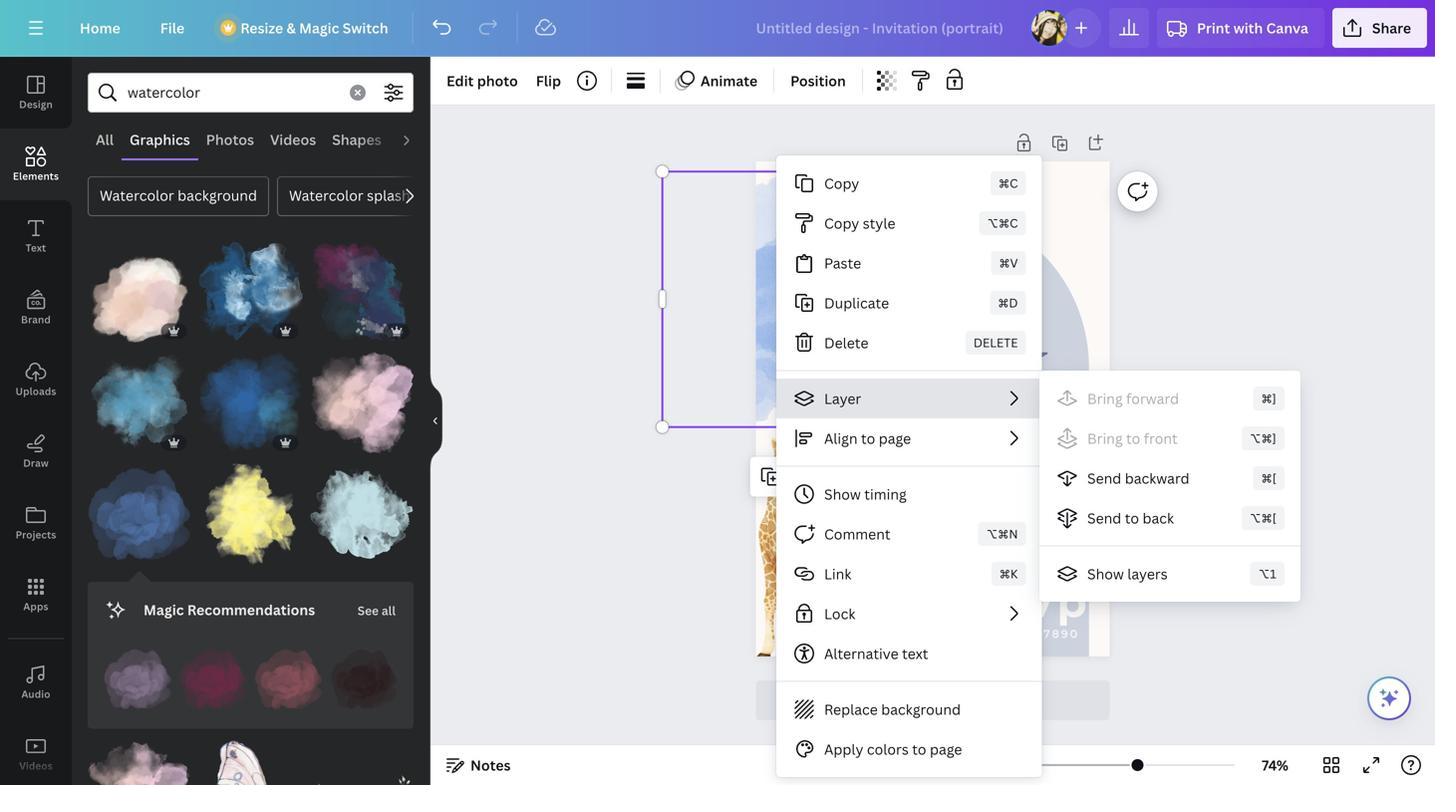 Task type: describe. For each thing, give the bounding box(es) containing it.
to for bring
[[1127, 429, 1141, 448]]

⌘c
[[999, 175, 1019, 191]]

abstract watercolor shape individual element image
[[310, 463, 414, 566]]

watercolor background button
[[88, 176, 269, 216]]

⌘d
[[998, 295, 1019, 311]]

show timing button
[[777, 475, 1042, 515]]

layer menu
[[1040, 371, 1301, 602]]

photos button
[[198, 121, 262, 159]]

us
[[876, 446, 893, 458]]

show for show layers
[[1088, 565, 1125, 584]]

link
[[825, 565, 852, 584]]

alternative
[[825, 645, 899, 664]]

please join us for avery's baby shower
[[784, 446, 1090, 458]]

apps button
[[0, 559, 72, 631]]

backward
[[1125, 469, 1190, 488]]

+ add page button
[[756, 681, 1110, 721]]

copy style
[[825, 214, 896, 233]]

1 horizontal spatial audio
[[398, 130, 438, 149]]

resize
[[240, 18, 283, 37]]

canva assistant image
[[1378, 687, 1402, 711]]

flip button
[[528, 65, 569, 97]]

all
[[382, 603, 396, 619]]

alternative text
[[825, 645, 929, 664]]

st.,
[[1053, 519, 1080, 532]]

send for send backward
[[1088, 469, 1122, 488]]

home link
[[64, 8, 136, 48]]

⌘[
[[1262, 470, 1277, 487]]

st
[[1017, 534, 1034, 547]]

+
[[896, 691, 903, 710]]

draw button
[[0, 416, 72, 488]]

shapes button
[[324, 121, 390, 159]]

brand button
[[0, 272, 72, 344]]

replace
[[825, 700, 878, 719]]

recommendations
[[187, 601, 315, 620]]

replace background button
[[777, 690, 1042, 730]]

bring for bring to front
[[1088, 429, 1123, 448]]

0 horizontal spatial videos button
[[0, 719, 72, 786]]

watercolor for watercolor background
[[100, 186, 174, 205]]

0 horizontal spatial magic
[[144, 601, 184, 620]]

abstract smokey watercolor illustration image
[[88, 240, 191, 344]]

background for watercolor background
[[178, 186, 257, 205]]

switch
[[343, 18, 388, 37]]

1 │ from the left
[[897, 481, 912, 496]]

elements
[[13, 170, 59, 183]]

watercolor pastel splash image
[[310, 240, 414, 344]]

page inside apply colors to page button
[[930, 740, 963, 759]]

paste
[[825, 254, 862, 273]]

⌥⌘]
[[1250, 430, 1277, 447]]

blue watercolor stain image
[[199, 240, 302, 344]]

rsvp
[[977, 575, 1092, 629]]

shapes
[[332, 130, 382, 149]]

page for + add page
[[938, 691, 970, 710]]

1 1 from the left
[[976, 756, 983, 775]]

replace background
[[825, 700, 961, 719]]

layer button
[[777, 379, 1042, 419]]

+ add page
[[896, 691, 970, 710]]

boy
[[820, 330, 1046, 460]]

anywhere
[[964, 519, 1048, 532]]

bring for bring forward
[[1088, 389, 1123, 408]]

background for replace background
[[882, 700, 961, 719]]

watercolor brush image
[[88, 352, 191, 455]]

⌥1
[[1259, 566, 1277, 582]]

any
[[939, 534, 969, 547]]

⌥⌘n
[[987, 526, 1019, 542]]

comment
[[825, 525, 891, 544]]

saturday
[[799, 481, 891, 496]]

magic recommendations
[[144, 601, 315, 620]]

front
[[1144, 429, 1178, 448]]

layers
[[1128, 565, 1168, 584]]

/
[[987, 756, 992, 775]]

design
[[19, 98, 53, 111]]

align
[[825, 429, 858, 448]]

all
[[96, 130, 114, 149]]

⌘v
[[1000, 255, 1019, 271]]

7890
[[1044, 628, 1080, 641]]

send backward
[[1088, 469, 1190, 488]]

draw
[[23, 457, 49, 470]]

duplicate
[[825, 294, 890, 313]]

alternative text button
[[777, 634, 1042, 674]]

see all
[[358, 603, 396, 619]]

delete
[[825, 334, 869, 352]]

show timing
[[825, 485, 907, 504]]

watercolor splash
[[289, 186, 410, 205]]

city,
[[974, 534, 1012, 547]]

send to back
[[1088, 509, 1175, 528]]

watercolor splash button
[[277, 176, 422, 216]]



Task type: locate. For each thing, give the bounding box(es) containing it.
bring down the bring forward
[[1088, 429, 1123, 448]]

1 vertical spatial videos button
[[0, 719, 72, 786]]

1 horizontal spatial videos
[[270, 130, 316, 149]]

1 vertical spatial background
[[882, 700, 961, 719]]

all button
[[88, 121, 122, 159]]

watercolor for watercolor splash
[[289, 186, 364, 205]]

show left layers
[[1088, 565, 1125, 584]]

1 vertical spatial bring
[[1088, 429, 1123, 448]]

copy up copy style
[[825, 174, 860, 193]]

back
[[1143, 509, 1175, 528]]

see
[[358, 603, 379, 619]]

1 horizontal spatial abstract pink watercolor elements image
[[310, 352, 414, 455]]

audio button right shapes in the left top of the page
[[390, 121, 446, 159]]

join
[[839, 446, 871, 458]]

style
[[863, 214, 896, 233]]

water color blue image
[[199, 352, 302, 455]]

watercolor butterfly illustration image
[[199, 742, 302, 786]]

graphics button
[[122, 121, 198, 159]]

main menu bar
[[0, 0, 1436, 57]]

0 horizontal spatial audio
[[21, 688, 50, 701]]

│ down 'for'
[[897, 481, 912, 496]]

watercolor background  illustration image
[[88, 463, 191, 566], [104, 646, 171, 714], [179, 646, 247, 714], [255, 646, 322, 714], [330, 646, 398, 714]]

bring left forward at the right
[[1088, 389, 1123, 408]]

0 vertical spatial abstract pink watercolor elements image
[[310, 352, 414, 455]]

watercolor down graphics
[[100, 186, 174, 205]]

layer
[[825, 389, 862, 408]]

1 watercolor from the left
[[100, 186, 174, 205]]

to left front on the right of page
[[1127, 429, 1141, 448]]

see all button
[[356, 590, 398, 630]]

2pm
[[1034, 481, 1071, 496]]

background inside watercolor background button
[[178, 186, 257, 205]]

0 vertical spatial videos
[[270, 130, 316, 149]]

page
[[879, 429, 912, 448], [938, 691, 970, 710], [930, 740, 963, 759]]

apply
[[825, 740, 864, 759]]

to right "align"
[[861, 429, 876, 448]]

saturday │ march 27 │ 2pm
[[799, 481, 1071, 496]]

1 vertical spatial audio button
[[0, 647, 72, 719]]

1 vertical spatial videos
[[19, 760, 53, 773]]

bring forward
[[1088, 389, 1180, 408]]

0 vertical spatial bring
[[1088, 389, 1123, 408]]

text button
[[0, 200, 72, 272]]

to left back
[[1125, 509, 1140, 528]]

to inside button
[[913, 740, 927, 759]]

1 horizontal spatial watercolor
[[289, 186, 364, 205]]

magic right the &
[[299, 18, 339, 37]]

0 horizontal spatial abstract pink watercolor elements image
[[88, 742, 191, 786]]

to for align
[[861, 429, 876, 448]]

audio inside side panel 'tab list'
[[21, 688, 50, 701]]

1 horizontal spatial show
[[1088, 565, 1125, 584]]

apply colors to page button
[[777, 730, 1042, 770]]

27
[[987, 481, 1007, 496]]

456-
[[1011, 628, 1044, 641]]

uploads button
[[0, 344, 72, 416]]

show pages image
[[885, 732, 981, 748]]

2 vertical spatial page
[[930, 740, 963, 759]]

1 vertical spatial show
[[1088, 565, 1125, 584]]

0 vertical spatial magic
[[299, 18, 339, 37]]

1 horizontal spatial background
[[882, 700, 961, 719]]

0 horizontal spatial audio button
[[0, 647, 72, 719]]

yellow splash watercolor brush image
[[199, 463, 302, 566]]

0 horizontal spatial │
[[897, 481, 912, 496]]

1 horizontal spatial │
[[1013, 481, 1028, 496]]

to right colors on the bottom of the page
[[913, 740, 927, 759]]

⌥⌘c
[[987, 215, 1019, 231]]

1 vertical spatial page
[[938, 691, 970, 710]]

2 bring from the top
[[1088, 429, 1123, 448]]

menu containing copy
[[777, 156, 1042, 778]]

1 copy from the top
[[825, 174, 860, 193]]

1 bring from the top
[[1088, 389, 1123, 408]]

2 1 from the left
[[996, 756, 1003, 775]]

page left "/" on the right bottom of the page
[[930, 740, 963, 759]]

copy left style
[[825, 214, 860, 233]]

page
[[940, 756, 973, 775]]

1 send from the top
[[1088, 469, 1122, 488]]

1 vertical spatial send
[[1088, 509, 1122, 528]]

0 vertical spatial page
[[879, 429, 912, 448]]

0 vertical spatial copy
[[825, 174, 860, 193]]

0 horizontal spatial 1
[[976, 756, 983, 775]]

graphics
[[130, 130, 190, 149]]

avery's
[[930, 446, 986, 458]]

1 left "/" on the right bottom of the page
[[976, 756, 983, 775]]

1 right "/" on the right bottom of the page
[[996, 756, 1003, 775]]

2 │ from the left
[[1013, 481, 1028, 496]]

hide image
[[430, 373, 443, 469]]

1 horizontal spatial magic
[[299, 18, 339, 37]]

colors
[[867, 740, 909, 759]]

videos inside side panel 'tab list'
[[19, 760, 53, 773]]

send for send to back
[[1088, 509, 1122, 528]]

⌘]
[[1262, 390, 1277, 407]]

Search elements search field
[[128, 74, 338, 112]]

12345
[[1039, 534, 1080, 547]]

background
[[178, 186, 257, 205], [882, 700, 961, 719]]

page inside + add page button
[[938, 691, 970, 710]]

text
[[902, 645, 929, 664]]

videos button
[[262, 121, 324, 159], [0, 719, 72, 786]]

to inside popup button
[[861, 429, 876, 448]]

bring to front
[[1088, 429, 1178, 448]]

baby
[[990, 446, 1027, 458]]

background inside replace background button
[[882, 700, 961, 719]]

delete
[[974, 335, 1019, 351]]

watercolor wildflowers illustration image
[[310, 742, 414, 786]]

magic left recommendations
[[144, 601, 184, 620]]

audio right shapes button
[[398, 130, 438, 149]]

1 horizontal spatial videos button
[[262, 121, 324, 159]]

shower
[[1031, 446, 1090, 458]]

please
[[784, 446, 834, 458]]

watercolor
[[100, 186, 174, 205], [289, 186, 364, 205]]

at 123 anywhere st., any city, st 12345
[[913, 519, 1080, 547]]

1 vertical spatial magic
[[144, 601, 184, 620]]

show layers
[[1088, 565, 1168, 584]]

0 vertical spatial show
[[825, 485, 861, 504]]

0 vertical spatial background
[[178, 186, 257, 205]]

copy
[[825, 174, 860, 193], [825, 214, 860, 233]]

elements button
[[0, 129, 72, 200]]

page right add
[[938, 691, 970, 710]]

0 horizontal spatial show
[[825, 485, 861, 504]]

1 vertical spatial copy
[[825, 214, 860, 233]]

to
[[861, 429, 876, 448], [1127, 429, 1141, 448], [1125, 509, 1140, 528], [913, 740, 927, 759]]

lock
[[825, 605, 856, 624]]

0 horizontal spatial watercolor
[[100, 186, 174, 205]]

│
[[897, 481, 912, 496], [1013, 481, 1028, 496]]

audio button down apps
[[0, 647, 72, 719]]

brand
[[21, 313, 51, 327]]

home
[[80, 18, 120, 37]]

group
[[88, 240, 191, 344], [199, 240, 302, 344], [310, 240, 414, 344], [88, 352, 191, 455], [199, 352, 302, 455]]

│ right 27
[[1013, 481, 1028, 496]]

1 horizontal spatial 1
[[996, 756, 1003, 775]]

march
[[918, 481, 981, 496]]

show for show timing
[[825, 485, 861, 504]]

menu
[[777, 156, 1042, 778]]

watercolor left splash
[[289, 186, 364, 205]]

show up comment
[[825, 485, 861, 504]]

oh
[[789, 304, 951, 424]]

2 copy from the top
[[825, 214, 860, 233]]

forward
[[1127, 389, 1180, 408]]

text
[[26, 241, 46, 255]]

align to page
[[825, 429, 912, 448]]

photos
[[206, 130, 254, 149]]

flip
[[536, 71, 561, 90]]

for
[[898, 446, 925, 458]]

0 vertical spatial videos button
[[262, 121, 324, 159]]

videos
[[270, 130, 316, 149], [19, 760, 53, 773]]

watercolor inside watercolor splash button
[[289, 186, 364, 205]]

copy for copy
[[825, 174, 860, 193]]

send up send to back
[[1088, 469, 1122, 488]]

resize & magic switch
[[240, 18, 388, 37]]

show inside "show timing" button
[[825, 485, 861, 504]]

1 horizontal spatial audio button
[[390, 121, 446, 159]]

2 watercolor from the left
[[289, 186, 364, 205]]

2 send from the top
[[1088, 509, 1122, 528]]

copy for copy style
[[825, 214, 860, 233]]

at
[[913, 519, 932, 532]]

abstract pink watercolor elements image
[[310, 352, 414, 455], [88, 742, 191, 786]]

123-
[[982, 628, 1011, 641]]

splash
[[367, 186, 410, 205]]

⌘k
[[1000, 566, 1019, 582]]

uploads
[[15, 385, 56, 398]]

0 vertical spatial audio
[[398, 130, 438, 149]]

0 horizontal spatial background
[[178, 186, 257, 205]]

resize & magic switch button
[[209, 8, 404, 48]]

0 vertical spatial send
[[1088, 469, 1122, 488]]

0 horizontal spatial videos
[[19, 760, 53, 773]]

page for align to page
[[879, 429, 912, 448]]

page inside "align to page" popup button
[[879, 429, 912, 448]]

watercolor background
[[100, 186, 257, 205]]

to for send
[[1125, 509, 1140, 528]]

magic
[[299, 18, 339, 37], [144, 601, 184, 620]]

show inside layer menu
[[1088, 565, 1125, 584]]

&
[[287, 18, 296, 37]]

audio button
[[390, 121, 446, 159], [0, 647, 72, 719]]

send right st.,
[[1088, 509, 1122, 528]]

side panel tab list
[[0, 57, 72, 786]]

0 vertical spatial audio button
[[390, 121, 446, 159]]

1 vertical spatial audio
[[21, 688, 50, 701]]

magic inside resize & magic switch button
[[299, 18, 339, 37]]

Design title text field
[[740, 8, 1022, 48]]

add
[[907, 691, 934, 710]]

design button
[[0, 57, 72, 129]]

page down layer dropdown button
[[879, 429, 912, 448]]

1 vertical spatial abstract pink watercolor elements image
[[88, 742, 191, 786]]

audio
[[398, 130, 438, 149], [21, 688, 50, 701]]

audio down apps
[[21, 688, 50, 701]]

timing
[[865, 485, 907, 504]]

watercolor inside watercolor background button
[[100, 186, 174, 205]]



Task type: vqa. For each thing, say whether or not it's contained in the screenshot.
PURPLE AND PINK MODERN OCCULT HALLOWEEN CARD group
no



